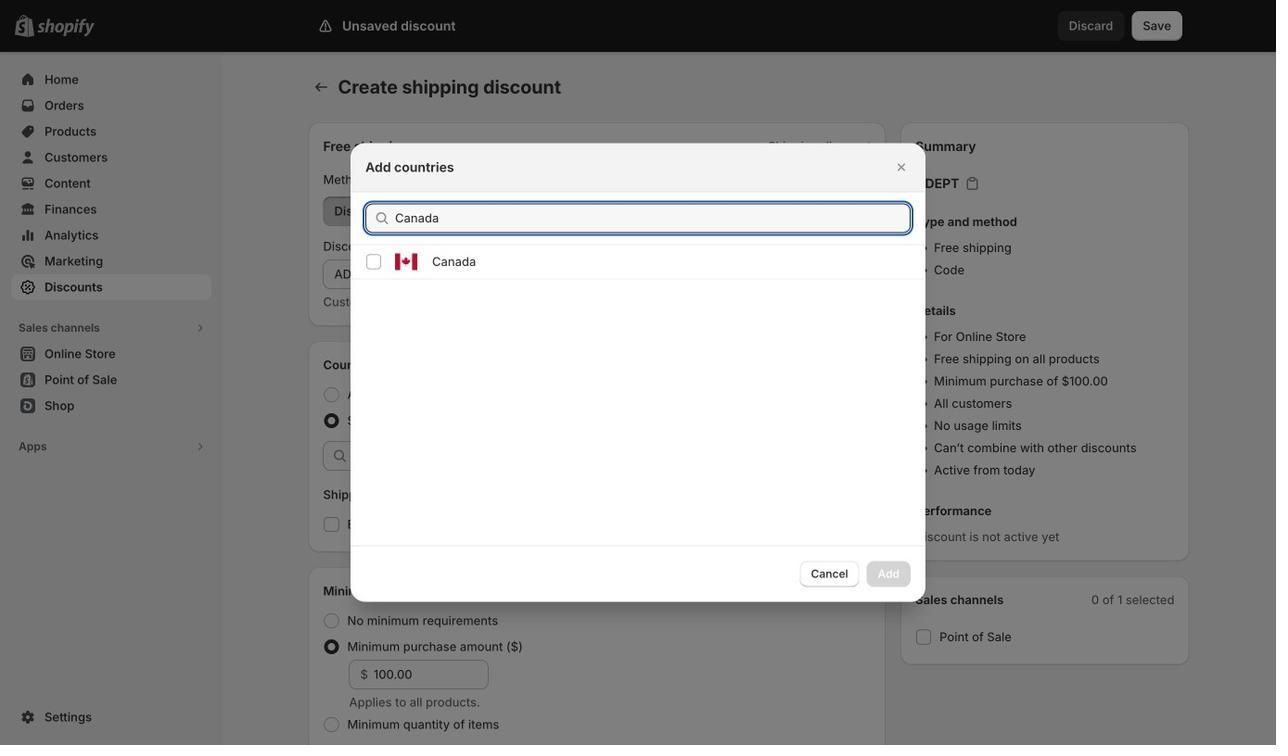 Task type: locate. For each thing, give the bounding box(es) containing it.
Search countries text field
[[395, 204, 911, 233]]

dialog
[[0, 143, 1276, 602]]

shopify image
[[37, 18, 95, 37]]



Task type: vqa. For each thing, say whether or not it's contained in the screenshot.
My Store image
no



